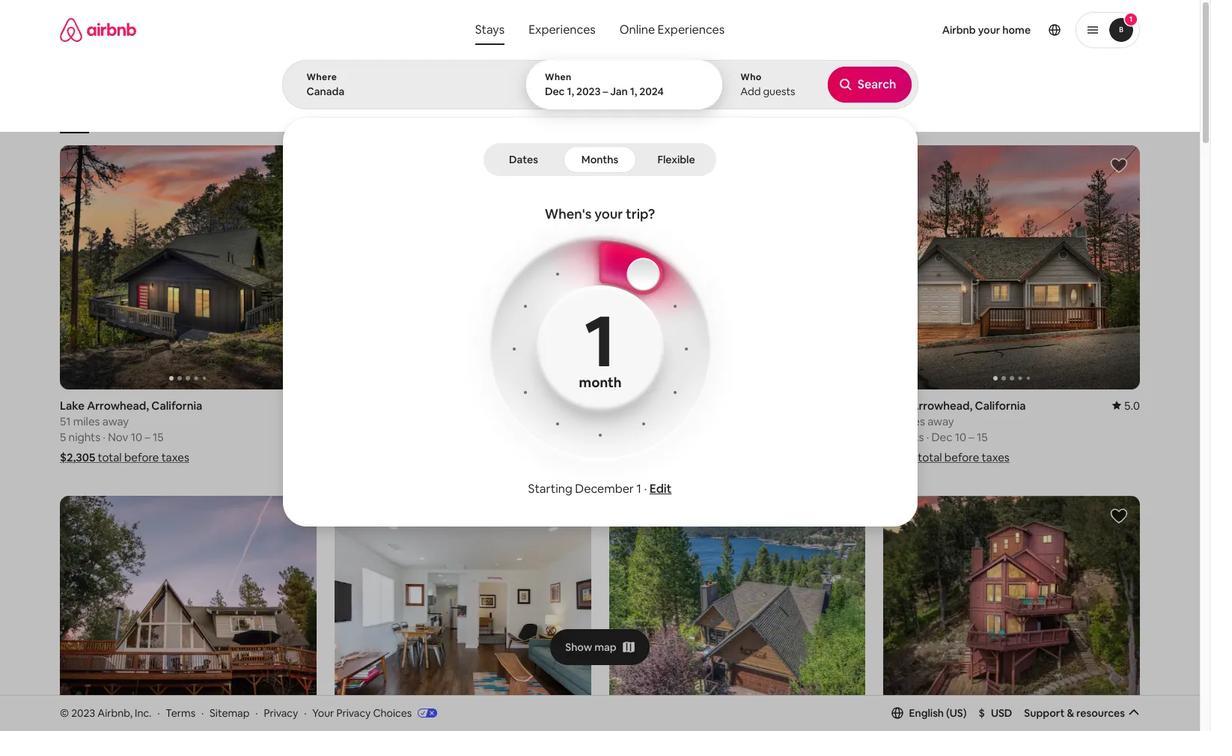 Task type: describe. For each thing, give the bounding box(es) containing it.
your for airbnb
[[979, 23, 1001, 37]]

lake arrowhead, california 52 miles away 5 nights · dec 10 – 15
[[884, 398, 1027, 444]]

english
[[910, 706, 945, 720]]

total for nov 10 – 15
[[98, 450, 122, 464]]

show map button
[[551, 629, 650, 665]]

home
[[1003, 23, 1031, 37]]

before for 12
[[673, 450, 707, 464]]

december
[[575, 481, 634, 497]]

miles for nov 10 – 15
[[73, 414, 100, 428]]

stays
[[475, 22, 505, 37]]

$
[[979, 706, 986, 720]]

1 horizontal spatial add to wishlist: lake arrowhead, california image
[[561, 157, 579, 175]]

who add guests
[[741, 71, 796, 98]]

17
[[702, 430, 713, 444]]

2 vertical spatial 1
[[637, 481, 642, 497]]

add to wishlist: lake arrowhead, california image for nov 10 – 15
[[287, 157, 305, 175]]

lake for lake
[[688, 111, 708, 123]]

4.98
[[569, 398, 591, 412]]

when's
[[545, 205, 592, 222]]

support & resources button
[[1025, 706, 1141, 720]]

taxes for nov 12 – 17
[[710, 450, 738, 464]]

$2,305
[[60, 450, 95, 464]]

2 1, from the left
[[630, 85, 638, 98]]

1 horizontal spatial add to wishlist: lake arrowhead, california image
[[836, 507, 854, 525]]

month
[[579, 373, 622, 391]]

support
[[1025, 706, 1065, 720]]

domes
[[322, 111, 352, 123]]

map
[[595, 640, 617, 654]]

1 vertical spatial 1
[[584, 293, 616, 387]]

skiing
[[544, 111, 569, 123]]

lake arrowhead, california 52 miles away 5 nights · nov 12 – 17 $1,649 total before taxes
[[609, 398, 752, 464]]

· inside lake arrowhead, california 52 miles away 5 nights · nov 12 – 17 $1,649 total before taxes
[[652, 430, 655, 444]]

group containing amazing views
[[60, 75, 884, 133]]

1 button
[[1076, 12, 1141, 48]]

airbnb your home
[[943, 23, 1031, 37]]

when
[[545, 71, 572, 83]]

none search field containing 1
[[282, 0, 919, 527]]

$1,649
[[609, 450, 644, 464]]

california for lake arrowhead, california
[[426, 398, 477, 412]]

privacy link
[[264, 706, 298, 719]]

dec inside when dec 1, 2023 – jan 1, 2024
[[545, 85, 565, 98]]

$ usd
[[979, 706, 1013, 720]]

who
[[741, 71, 762, 83]]

taxes for nov 10 – 15
[[162, 450, 189, 464]]

tab list inside stays "tab panel"
[[487, 143, 714, 176]]

away for nov 10 – 15
[[102, 414, 129, 428]]

what can we help you find? tab list
[[463, 15, 608, 45]]

trip?
[[626, 205, 656, 222]]

· inside stays "tab panel"
[[645, 481, 647, 497]]

stays tab panel
[[282, 60, 919, 527]]

5.0
[[1125, 398, 1141, 412]]

lake arrowhead, california 51 miles away 5 nights · nov 10 – 15 $2,305 total before taxes
[[60, 398, 202, 464]]

– for lake arrowhead, california 51 miles away 5 nights · nov 10 – 15 $2,305 total before taxes
[[145, 430, 150, 444]]

california for lake arrowhead, california 52 miles away 5 nights · dec 10 – 15
[[976, 398, 1027, 412]]

52 for lake arrowhead, california 52 miles away 5 nights · nov 12 – 17 $1,649 total before taxes
[[609, 414, 622, 428]]

when dec 1, 2023 – jan 1, 2024
[[545, 71, 664, 98]]

amazing
[[382, 111, 419, 123]]

show map
[[566, 640, 617, 654]]

total for nov 12 – 17
[[646, 450, 670, 464]]

views
[[421, 111, 445, 123]]

2 experiences from the left
[[658, 22, 725, 37]]

52 for lake arrowhead, california 52 miles away 5 nights · dec 10 – 15
[[884, 414, 897, 428]]

english (us) button
[[892, 706, 967, 720]]

12
[[680, 430, 691, 444]]

3 total from the left
[[919, 450, 943, 464]]

online experiences
[[620, 22, 725, 37]]

support & resources
[[1025, 706, 1126, 720]]

lake for lake arrowhead, california 52 miles away 5 nights · dec 10 – 15
[[884, 398, 909, 412]]

51
[[60, 414, 71, 428]]

resources
[[1077, 706, 1126, 720]]

2024
[[640, 85, 664, 98]]

starting december 1 · edit
[[528, 481, 672, 497]]

design
[[749, 111, 778, 123]]

profile element
[[750, 0, 1141, 60]]

1 1, from the left
[[567, 85, 575, 98]]

your privacy choices link
[[313, 706, 438, 721]]

display total before taxes switch
[[1101, 95, 1128, 113]]

sitemap
[[210, 706, 250, 719]]

experiences button
[[517, 15, 608, 45]]

sitemap link
[[210, 706, 250, 719]]

© 2023 airbnb, inc. ·
[[60, 706, 160, 719]]

airbnb your home link
[[934, 14, 1040, 46]]

Where field
[[307, 85, 502, 98]]

3 before from the left
[[945, 450, 980, 464]]

flexible
[[658, 153, 695, 166]]

california for lake arrowhead, california 51 miles away 5 nights · nov 10 – 15 $2,305 total before taxes
[[152, 398, 202, 412]]

10 for nov
[[131, 430, 142, 444]]

months
[[582, 153, 619, 166]]

show
[[566, 640, 593, 654]]

mansions
[[471, 111, 510, 123]]

off-
[[601, 111, 618, 123]]

5.0 out of 5 average rating image
[[1113, 398, 1141, 412]]

guests
[[764, 85, 796, 98]]

your
[[313, 706, 334, 719]]

inc.
[[135, 706, 152, 719]]

amazing views
[[382, 111, 445, 123]]

arrowhead, for lake arrowhead, california
[[362, 398, 424, 412]]



Task type: locate. For each thing, give the bounding box(es) containing it.
experiences right online
[[658, 22, 725, 37]]

total down lake arrowhead, california 52 miles away 5 nights · dec 10 – 15
[[919, 450, 943, 464]]

your inside profile "element"
[[979, 23, 1001, 37]]

miles inside lake arrowhead, california 51 miles away 5 nights · nov 10 – 15 $2,305 total before taxes
[[73, 414, 100, 428]]

2 15 from the left
[[977, 430, 988, 444]]

0 horizontal spatial 5
[[60, 430, 66, 444]]

2023
[[577, 85, 601, 98], [71, 706, 95, 719]]

the-
[[618, 111, 636, 123]]

total right $1,649
[[646, 450, 670, 464]]

2 total from the left
[[646, 450, 670, 464]]

nights
[[69, 430, 100, 444], [618, 430, 650, 444], [893, 430, 925, 444]]

4.98 out of 5 average rating image
[[557, 398, 591, 412]]

starting
[[528, 481, 573, 497]]

1 horizontal spatial 2023
[[577, 85, 601, 98]]

1 horizontal spatial 10
[[955, 430, 967, 444]]

1 before from the left
[[124, 450, 159, 464]]

miles up $1,649
[[624, 414, 651, 428]]

terms
[[166, 706, 196, 719]]

1 5 from the left
[[60, 430, 66, 444]]

miles inside lake arrowhead, california 52 miles away 5 nights · dec 10 – 15
[[899, 414, 926, 428]]

california for lake arrowhead, california 52 miles away 5 nights · nov 12 – 17 $1,649 total before taxes
[[701, 398, 752, 412]]

15 inside lake arrowhead, california 52 miles away 5 nights · dec 10 – 15
[[977, 430, 988, 444]]

2 horizontal spatial total
[[919, 450, 943, 464]]

lake arrowhead, california
[[335, 398, 477, 412]]

lake
[[688, 111, 708, 123], [60, 398, 85, 412], [335, 398, 359, 412], [609, 398, 634, 412], [884, 398, 909, 412]]

1 horizontal spatial dec
[[932, 430, 953, 444]]

52 up total before taxes button
[[884, 414, 897, 428]]

nights inside lake arrowhead, california 52 miles away 5 nights · nov 12 – 17 $1,649 total before taxes
[[618, 430, 650, 444]]

add to wishlist: lake arrowhead, california image
[[561, 157, 579, 175], [287, 507, 305, 525]]

0 horizontal spatial nov
[[108, 430, 128, 444]]

5 down 51
[[60, 430, 66, 444]]

taxes
[[162, 450, 189, 464], [710, 450, 738, 464], [982, 450, 1010, 464]]

0 horizontal spatial away
[[102, 414, 129, 428]]

california
[[152, 398, 202, 412], [426, 398, 477, 412], [701, 398, 752, 412], [976, 398, 1027, 412]]

california inside lake arrowhead, california 51 miles away 5 nights · nov 10 – 15 $2,305 total before taxes
[[152, 398, 202, 412]]

0 horizontal spatial miles
[[73, 414, 100, 428]]

2 5 from the left
[[609, 430, 615, 444]]

arrowhead, inside lake arrowhead, california 51 miles away 5 nights · nov 10 – 15 $2,305 total before taxes
[[87, 398, 149, 412]]

2 horizontal spatial 5
[[884, 430, 890, 444]]

2 arrowhead, from the left
[[362, 398, 424, 412]]

52
[[609, 414, 622, 428], [884, 414, 897, 428]]

5 for 52 miles away
[[609, 430, 615, 444]]

10 for dec
[[955, 430, 967, 444]]

dec inside lake arrowhead, california 52 miles away 5 nights · dec 10 – 15
[[932, 430, 953, 444]]

5 up total before taxes button
[[884, 430, 890, 444]]

choices
[[373, 706, 412, 719]]

english (us)
[[910, 706, 967, 720]]

1 vertical spatial add to wishlist: lake arrowhead, california image
[[287, 507, 305, 525]]

nov inside lake arrowhead, california 51 miles away 5 nights · nov 10 – 15 $2,305 total before taxes
[[108, 430, 128, 444]]

taxes inside lake arrowhead, california 51 miles away 5 nights · nov 10 – 15 $2,305 total before taxes
[[162, 450, 189, 464]]

2 nights from the left
[[618, 430, 650, 444]]

before for 10
[[124, 450, 159, 464]]

0 horizontal spatial taxes
[[162, 450, 189, 464]]

2 california from the left
[[426, 398, 477, 412]]

lake for lake arrowhead, california 52 miles away 5 nights · nov 12 – 17 $1,649 total before taxes
[[609, 398, 634, 412]]

· inside lake arrowhead, california 52 miles away 5 nights · dec 10 – 15
[[927, 430, 930, 444]]

0 vertical spatial your
[[979, 23, 1001, 37]]

1 vertical spatial 2023
[[71, 706, 95, 719]]

grid
[[636, 111, 653, 123]]

arrowhead, inside lake arrowhead, california 52 miles away 5 nights · dec 10 – 15
[[911, 398, 973, 412]]

terms · sitemap · privacy ·
[[166, 706, 307, 719]]

2 horizontal spatial before
[[945, 450, 980, 464]]

nov for nov 12 – 17
[[657, 430, 678, 444]]

2023 right ©
[[71, 706, 95, 719]]

52 inside lake arrowhead, california 52 miles away 5 nights · dec 10 – 15
[[884, 414, 897, 428]]

0 horizontal spatial 1
[[584, 293, 616, 387]]

1, right jan
[[630, 85, 638, 98]]

3 5 from the left
[[884, 430, 890, 444]]

taxes inside lake arrowhead, california 52 miles away 5 nights · nov 12 – 17 $1,649 total before taxes
[[710, 450, 738, 464]]

1 horizontal spatial nights
[[618, 430, 650, 444]]

your left trip?
[[595, 205, 623, 222]]

2 miles from the left
[[624, 414, 651, 428]]

online
[[620, 22, 655, 37]]

–
[[603, 85, 608, 98], [145, 430, 150, 444], [694, 430, 699, 444], [969, 430, 975, 444]]

5
[[60, 430, 66, 444], [609, 430, 615, 444], [884, 430, 890, 444]]

miles inside lake arrowhead, california 52 miles away 5 nights · nov 12 – 17 $1,649 total before taxes
[[624, 414, 651, 428]]

15 for dec
[[977, 430, 988, 444]]

lake for lake arrowhead, california 51 miles away 5 nights · nov 10 – 15 $2,305 total before taxes
[[60, 398, 85, 412]]

1 horizontal spatial experiences
[[658, 22, 725, 37]]

before inside lake arrowhead, california 52 miles away 5 nights · nov 12 – 17 $1,649 total before taxes
[[673, 450, 707, 464]]

1 inside dropdown button
[[1130, 14, 1133, 24]]

10
[[131, 430, 142, 444], [955, 430, 967, 444]]

1 horizontal spatial 1,
[[630, 85, 638, 98]]

nights up $1,649
[[618, 430, 650, 444]]

nights inside lake arrowhead, california 51 miles away 5 nights · nov 10 – 15 $2,305 total before taxes
[[69, 430, 100, 444]]

your privacy choices
[[313, 706, 412, 719]]

dates
[[509, 153, 538, 166]]

1 miles from the left
[[73, 414, 100, 428]]

dates button
[[487, 146, 561, 173]]

1, down when
[[567, 85, 575, 98]]

0 horizontal spatial add to wishlist: lake arrowhead, california image
[[287, 507, 305, 525]]

2 nov from the left
[[657, 430, 678, 444]]

total before taxes
[[919, 450, 1010, 464]]

2 horizontal spatial 1
[[1130, 14, 1133, 24]]

add to wishlist: crestline, california image
[[1111, 507, 1129, 525]]

california inside lake arrowhead, california 52 miles away 5 nights · dec 10 – 15
[[976, 398, 1027, 412]]

0 horizontal spatial before
[[124, 450, 159, 464]]

airbnb,
[[98, 706, 133, 719]]

· inside lake arrowhead, california 51 miles away 5 nights · nov 10 – 15 $2,305 total before taxes
[[103, 430, 106, 444]]

2 horizontal spatial nights
[[893, 430, 925, 444]]

tab list
[[487, 143, 714, 176]]

edit button
[[650, 481, 672, 497]]

4 california from the left
[[976, 398, 1027, 412]]

1 vertical spatial dec
[[932, 430, 953, 444]]

lake for lake arrowhead, california
[[335, 398, 359, 412]]

1 experiences from the left
[[529, 22, 596, 37]]

·
[[103, 430, 106, 444], [652, 430, 655, 444], [927, 430, 930, 444], [645, 481, 647, 497], [157, 706, 160, 719], [201, 706, 204, 719], [256, 706, 258, 719], [304, 706, 307, 719]]

(us)
[[947, 706, 967, 720]]

5 for 51 miles away
[[60, 430, 66, 444]]

0 vertical spatial add to wishlist: lake arrowhead, california image
[[561, 157, 579, 175]]

52 inside lake arrowhead, california 52 miles away 5 nights · nov 12 – 17 $1,649 total before taxes
[[609, 414, 622, 428]]

1 total from the left
[[98, 450, 122, 464]]

flexible button
[[640, 146, 714, 173]]

online experiences link
[[608, 15, 737, 45]]

total inside lake arrowhead, california 51 miles away 5 nights · nov 10 – 15 $2,305 total before taxes
[[98, 450, 122, 464]]

arrowhead, for lake arrowhead, california 52 miles away 5 nights · nov 12 – 17 $1,649 total before taxes
[[636, 398, 699, 412]]

arrowhead,
[[87, 398, 149, 412], [362, 398, 424, 412], [636, 398, 699, 412], [911, 398, 973, 412]]

1 horizontal spatial 5
[[609, 430, 615, 444]]

1 horizontal spatial 1
[[637, 481, 642, 497]]

before down lake arrowhead, california 52 miles away 5 nights · dec 10 – 15
[[945, 450, 980, 464]]

away up edit button
[[653, 414, 680, 428]]

15 for nov
[[153, 430, 164, 444]]

away inside lake arrowhead, california 51 miles away 5 nights · nov 10 – 15 $2,305 total before taxes
[[102, 414, 129, 428]]

1 california from the left
[[152, 398, 202, 412]]

add
[[741, 85, 761, 98]]

2023 left jan
[[577, 85, 601, 98]]

arrowhead, inside lake arrowhead, california 52 miles away 5 nights · nov 12 – 17 $1,649 total before taxes
[[636, 398, 699, 412]]

before
[[124, 450, 159, 464], [673, 450, 707, 464], [945, 450, 980, 464]]

1 nov from the left
[[108, 430, 128, 444]]

experiences inside 'button'
[[529, 22, 596, 37]]

nights for $2,305
[[69, 430, 100, 444]]

0 horizontal spatial privacy
[[264, 706, 298, 719]]

total
[[98, 450, 122, 464], [646, 450, 670, 464], [919, 450, 943, 464]]

experiences up when
[[529, 22, 596, 37]]

– inside lake arrowhead, california 52 miles away 5 nights · dec 10 – 15
[[969, 430, 975, 444]]

0 vertical spatial dec
[[545, 85, 565, 98]]

dec down when
[[545, 85, 565, 98]]

2 horizontal spatial add to wishlist: lake arrowhead, california image
[[1111, 157, 1129, 175]]

1 horizontal spatial privacy
[[337, 706, 371, 719]]

california inside lake arrowhead, california 52 miles away 5 nights · nov 12 – 17 $1,649 total before taxes
[[701, 398, 752, 412]]

airbnb
[[943, 23, 976, 37]]

countryside
[[809, 111, 861, 123]]

– for lake arrowhead, california 52 miles away 5 nights · nov 12 – 17 $1,649 total before taxes
[[694, 430, 699, 444]]

edit
[[650, 481, 672, 497]]

0 horizontal spatial total
[[98, 450, 122, 464]]

0 horizontal spatial 10
[[131, 430, 142, 444]]

your inside stays "tab panel"
[[595, 205, 623, 222]]

privacy
[[264, 706, 298, 719], [337, 706, 371, 719]]

4 arrowhead, from the left
[[911, 398, 973, 412]]

2 taxes from the left
[[710, 450, 738, 464]]

miles for nov 12 – 17
[[624, 414, 651, 428]]

lake inside lake arrowhead, california 52 miles away 5 nights · nov 12 – 17 $1,649 total before taxes
[[609, 398, 634, 412]]

1 horizontal spatial taxes
[[710, 450, 738, 464]]

privacy left your
[[264, 706, 298, 719]]

– inside lake arrowhead, california 51 miles away 5 nights · nov 10 – 15 $2,305 total before taxes
[[145, 430, 150, 444]]

experiences
[[529, 22, 596, 37], [658, 22, 725, 37]]

– inside lake arrowhead, california 52 miles away 5 nights · nov 12 – 17 $1,649 total before taxes
[[694, 430, 699, 444]]

dec up total before taxes button
[[932, 430, 953, 444]]

0 horizontal spatial add to wishlist: lake arrowhead, california image
[[287, 157, 305, 175]]

– inside when dec 1, 2023 – jan 1, 2024
[[603, 85, 608, 98]]

2 horizontal spatial miles
[[899, 414, 926, 428]]

1 horizontal spatial total
[[646, 450, 670, 464]]

3 away from the left
[[928, 414, 955, 428]]

1,
[[567, 85, 575, 98], [630, 85, 638, 98]]

0 horizontal spatial nights
[[69, 430, 100, 444]]

1 horizontal spatial 15
[[977, 430, 988, 444]]

nights up total before taxes button
[[893, 430, 925, 444]]

None search field
[[282, 0, 919, 527]]

1 arrowhead, from the left
[[87, 398, 149, 412]]

5 inside lake arrowhead, california 51 miles away 5 nights · nov 10 – 15 $2,305 total before taxes
[[60, 430, 66, 444]]

off-the-grid
[[601, 111, 653, 123]]

away for nov 12 – 17
[[653, 414, 680, 428]]

5 inside lake arrowhead, california 52 miles away 5 nights · dec 10 – 15
[[884, 430, 890, 444]]

0 horizontal spatial your
[[595, 205, 623, 222]]

15 inside lake arrowhead, california 51 miles away 5 nights · nov 10 – 15 $2,305 total before taxes
[[153, 430, 164, 444]]

2 before from the left
[[673, 450, 707, 464]]

1 horizontal spatial your
[[979, 23, 1001, 37]]

your left home
[[979, 23, 1001, 37]]

– for lake arrowhead, california 52 miles away 5 nights · dec 10 – 15
[[969, 430, 975, 444]]

2 privacy from the left
[[337, 706, 371, 719]]

miles
[[73, 414, 100, 428], [624, 414, 651, 428], [899, 414, 926, 428]]

1 52 from the left
[[609, 414, 622, 428]]

1 horizontal spatial away
[[653, 414, 680, 428]]

away right 51
[[102, 414, 129, 428]]

lake inside lake arrowhead, california 51 miles away 5 nights · nov 10 – 15 $2,305 total before taxes
[[60, 398, 85, 412]]

away inside lake arrowhead, california 52 miles away 5 nights · nov 12 – 17 $1,649 total before taxes
[[653, 414, 680, 428]]

2023 inside when dec 1, 2023 – jan 1, 2024
[[577, 85, 601, 98]]

1 nights from the left
[[69, 430, 100, 444]]

0 horizontal spatial dec
[[545, 85, 565, 98]]

&
[[1068, 706, 1075, 720]]

2 horizontal spatial taxes
[[982, 450, 1010, 464]]

0 vertical spatial 1
[[1130, 14, 1133, 24]]

miles up total before taxes button
[[899, 414, 926, 428]]

2 away from the left
[[653, 414, 680, 428]]

before inside lake arrowhead, california 51 miles away 5 nights · nov 10 – 15 $2,305 total before taxes
[[124, 450, 159, 464]]

10 inside lake arrowhead, california 52 miles away 5 nights · dec 10 – 15
[[955, 430, 967, 444]]

1 10 from the left
[[131, 430, 142, 444]]

stays button
[[463, 15, 517, 45]]

away up total before taxes button
[[928, 414, 955, 428]]

dec
[[545, 85, 565, 98], [932, 430, 953, 444]]

total right $2,305 at left
[[98, 450, 122, 464]]

©
[[60, 706, 69, 719]]

your for when's
[[595, 205, 623, 222]]

before down 12
[[673, 450, 707, 464]]

tab list containing dates
[[487, 143, 714, 176]]

miles right 51
[[73, 414, 100, 428]]

when's your trip?
[[545, 205, 656, 222]]

total inside lake arrowhead, california 52 miles away 5 nights · nov 12 – 17 $1,649 total before taxes
[[646, 450, 670, 464]]

1 15 from the left
[[153, 430, 164, 444]]

5 up $1,649
[[609, 430, 615, 444]]

3 california from the left
[[701, 398, 752, 412]]

1 horizontal spatial 52
[[884, 414, 897, 428]]

1 away from the left
[[102, 414, 129, 428]]

0 horizontal spatial 1,
[[567, 85, 575, 98]]

1 horizontal spatial miles
[[624, 414, 651, 428]]

nights for $1,649
[[618, 430, 650, 444]]

nov for nov 10 – 15
[[108, 430, 128, 444]]

where
[[307, 71, 337, 83]]

1 horizontal spatial nov
[[657, 430, 678, 444]]

nights up $2,305 at left
[[69, 430, 100, 444]]

privacy right your
[[337, 706, 371, 719]]

away inside lake arrowhead, california 52 miles away 5 nights · dec 10 – 15
[[928, 414, 955, 428]]

1 horizontal spatial before
[[673, 450, 707, 464]]

10 inside lake arrowhead, california 51 miles away 5 nights · nov 10 – 15 $2,305 total before taxes
[[131, 430, 142, 444]]

before right $2,305 at left
[[124, 450, 159, 464]]

5 inside lake arrowhead, california 52 miles away 5 nights · nov 12 – 17 $1,649 total before taxes
[[609, 430, 615, 444]]

usd
[[992, 706, 1013, 720]]

1
[[1130, 14, 1133, 24], [584, 293, 616, 387], [637, 481, 642, 497]]

add to wishlist: lake arrowhead, california image for dec 10 – 15
[[1111, 157, 1129, 175]]

1 vertical spatial your
[[595, 205, 623, 222]]

group
[[60, 75, 884, 133], [60, 145, 317, 389], [335, 145, 591, 389], [609, 145, 866, 389], [884, 145, 1212, 389], [60, 496, 317, 731], [335, 496, 591, 731], [609, 496, 866, 731], [884, 496, 1141, 731]]

3 miles from the left
[[899, 414, 926, 428]]

months button
[[564, 146, 637, 173]]

arrowhead, for lake arrowhead, california 51 miles away 5 nights · nov 10 – 15 $2,305 total before taxes
[[87, 398, 149, 412]]

0 horizontal spatial 15
[[153, 430, 164, 444]]

lake inside lake arrowhead, california 52 miles away 5 nights · dec 10 – 15
[[884, 398, 909, 412]]

nights inside lake arrowhead, california 52 miles away 5 nights · dec 10 – 15
[[893, 430, 925, 444]]

1 taxes from the left
[[162, 450, 189, 464]]

arrowhead, for lake arrowhead, california 52 miles away 5 nights · dec 10 – 15
[[911, 398, 973, 412]]

nov inside lake arrowhead, california 52 miles away 5 nights · nov 12 – 17 $1,649 total before taxes
[[657, 430, 678, 444]]

jan
[[611, 85, 628, 98]]

3 nights from the left
[[893, 430, 925, 444]]

3 arrowhead, from the left
[[636, 398, 699, 412]]

2 52 from the left
[[884, 414, 897, 428]]

2 horizontal spatial away
[[928, 414, 955, 428]]

2 10 from the left
[[955, 430, 967, 444]]

add to wishlist: lake arrowhead, california image
[[287, 157, 305, 175], [1111, 157, 1129, 175], [836, 507, 854, 525]]

terms link
[[166, 706, 196, 719]]

0 vertical spatial 2023
[[577, 85, 601, 98]]

0 horizontal spatial 52
[[609, 414, 622, 428]]

away
[[102, 414, 129, 428], [653, 414, 680, 428], [928, 414, 955, 428]]

3 taxes from the left
[[982, 450, 1010, 464]]

0 horizontal spatial experiences
[[529, 22, 596, 37]]

total before taxes button
[[884, 450, 1010, 464]]

0 horizontal spatial 2023
[[71, 706, 95, 719]]

52 up $1,649
[[609, 414, 622, 428]]

15
[[153, 430, 164, 444], [977, 430, 988, 444]]

1 privacy from the left
[[264, 706, 298, 719]]



Task type: vqa. For each thing, say whether or not it's contained in the screenshot.
Bathrooms 8+
no



